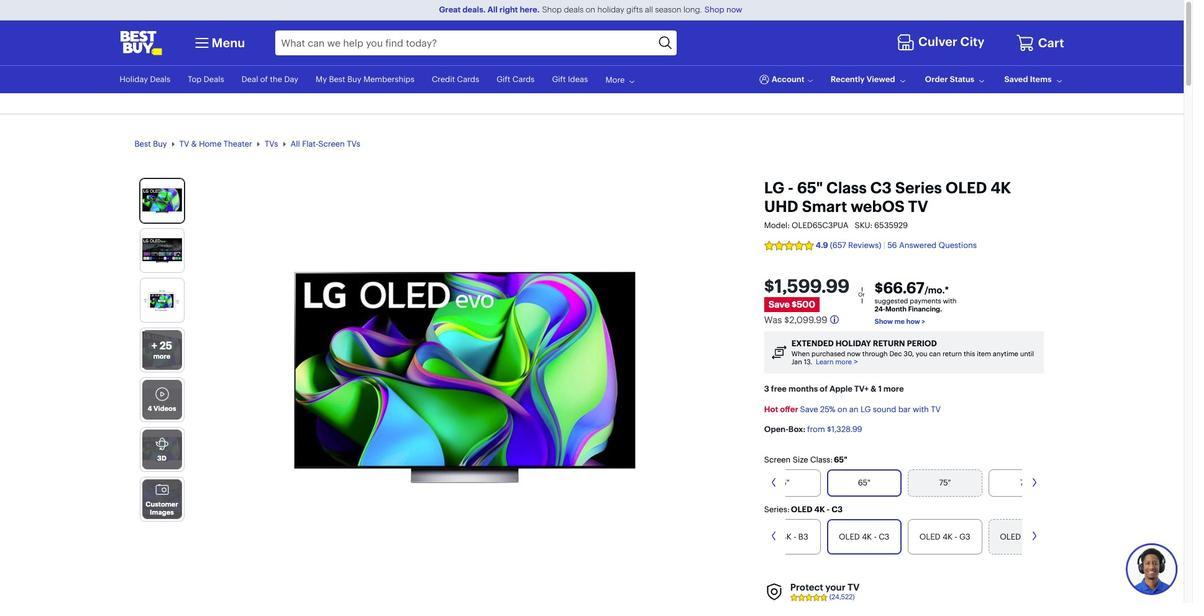 Task type: locate. For each thing, give the bounding box(es) containing it.
why lg oled tv video video 0 minutes 29 seconds image
[[142, 389, 182, 411]]

0 horizontal spatial now
[[727, 4, 743, 14]]

now down "holiday"
[[848, 349, 861, 358]]

cart link
[[1017, 33, 1065, 52]]

0 vertical spatial with
[[944, 296, 957, 305]]

long.
[[684, 4, 702, 14]]

series : oled 4k - c3
[[765, 504, 843, 514]]

all left flat-
[[291, 138, 300, 148]]

4k inside "oled 4k - m3" button
[[1024, 532, 1034, 541]]

culver
[[919, 34, 958, 49]]

1 vertical spatial front zoom. lg - 65" class c3 series oled 4k uhd smart webos tv. image
[[294, 272, 636, 483]]

gift left ideas
[[552, 74, 566, 84]]

4k inside 'oled 4k - c3' button
[[863, 532, 872, 541]]

more left ˃ at the right bottom of the page
[[836, 358, 853, 366]]

0 vertical spatial save
[[769, 298, 790, 310]]

1 horizontal spatial screen
[[765, 455, 791, 465]]

pricing information info image
[[831, 315, 840, 324]]

cart
[[1039, 35, 1065, 50]]

donate to st. jude link
[[225, 83, 294, 93]]

1 horizontal spatial cards
[[513, 74, 535, 84]]

oled for oled 4k - g3
[[920, 532, 941, 541]]

1 vertical spatial now
[[848, 349, 861, 358]]

theater
[[224, 138, 252, 148]]

oled for oled 4k - m3
[[1001, 532, 1022, 541]]

recently viewed button
[[831, 74, 908, 85]]

&
[[191, 138, 197, 148], [871, 384, 877, 394]]

gift right credit cards link
[[497, 74, 511, 84]]

buy for best buy outlet
[[330, 83, 344, 93]]

with down the *
[[944, 296, 957, 305]]

your
[[826, 582, 846, 593]]

more button
[[606, 74, 638, 86]]

65" up oled 4k - c3
[[858, 478, 871, 488]]

1 vertical spatial all
[[291, 138, 300, 148]]

1 shop from the left
[[542, 4, 562, 14]]

0 horizontal spatial 65"
[[798, 179, 823, 197]]

1 vertical spatial lg
[[861, 404, 871, 414]]

0 horizontal spatial cards
[[457, 74, 480, 84]]

2 horizontal spatial 65"
[[858, 478, 871, 488]]

tv right bar
[[932, 404, 941, 414]]

culver city
[[919, 34, 985, 49]]

0 horizontal spatial of
[[260, 74, 268, 84]]

protect your tv
[[791, 582, 860, 593]]

75" button
[[908, 470, 983, 497]]

cards right credit
[[457, 74, 480, 84]]

more
[[153, 352, 171, 361], [836, 358, 853, 366], [884, 384, 904, 394]]

return
[[943, 349, 963, 358]]

0 vertical spatial c3
[[871, 179, 892, 197]]

1 cards from the left
[[457, 74, 480, 84]]

now inside the when purchased now through dec 30, you can return this item anytime until jan 13.
[[848, 349, 861, 358]]

1 vertical spatial series
[[765, 504, 788, 514]]

class inside lg - 65" class c3 series oled 4k uhd smart webos tv model : oled65c3pua sku : 6535929
[[827, 179, 867, 197]]

lg inside lg - 65" class c3 series oled 4k uhd smart webos tv model : oled65c3pua sku : 6535929
[[765, 179, 785, 197]]

0 horizontal spatial &
[[191, 138, 197, 148]]

1 vertical spatial of
[[820, 384, 828, 394]]

on left "an"
[[838, 404, 848, 414]]

1 horizontal spatial series
[[896, 179, 943, 197]]

: down uhd
[[788, 220, 790, 230]]

1 horizontal spatial front zoom. lg - 65" class c3 series oled 4k uhd smart webos tv. image
[[294, 272, 636, 483]]

1 vertical spatial c3
[[832, 504, 843, 514]]

credit cards link
[[432, 74, 480, 84]]

month
[[886, 305, 907, 313]]

now right long. in the top of the page
[[727, 4, 743, 14]]

shop
[[542, 4, 562, 14], [705, 4, 725, 14]]

- inside lg - 65" class c3 series oled 4k uhd smart webos tv model : oled65c3pua sku : 6535929
[[789, 179, 794, 197]]

of inside 'utility' element
[[260, 74, 268, 84]]

0 vertical spatial screen
[[318, 138, 345, 148]]

how
[[907, 317, 921, 326]]

& left home
[[191, 138, 197, 148]]

0 vertical spatial of
[[260, 74, 268, 84]]

m3
[[1040, 532, 1052, 541]]

learn
[[816, 358, 834, 366]]

77" button
[[989, 470, 1064, 497]]

bestbuy.com image
[[120, 30, 162, 55]]

with right bar
[[913, 404, 929, 414]]

1 deals from the left
[[150, 74, 171, 84]]

4k for oled 4k - c3
[[863, 532, 872, 541]]

shop right long. in the top of the page
[[705, 4, 725, 14]]

2 gift from the left
[[552, 74, 566, 84]]

when purchased now through dec 30, you can return this item anytime until jan 13.
[[792, 349, 1035, 366]]

1 horizontal spatial gift
[[552, 74, 566, 84]]

- for oled 4k - m3
[[1036, 532, 1038, 541]]

smart
[[802, 197, 848, 216]]

1 horizontal spatial now
[[848, 349, 861, 358]]

4k inside oled 4k - g3 button
[[943, 532, 953, 541]]

>
[[922, 317, 926, 326]]

1 vertical spatial save
[[801, 404, 819, 414]]

0 vertical spatial class
[[827, 179, 867, 197]]

0 vertical spatial front zoom. lg - 65" class c3 series oled 4k uhd smart webos tv. image
[[142, 189, 182, 213]]

& left 1
[[871, 384, 877, 394]]

utility element
[[120, 66, 1065, 94]]

55" button
[[747, 470, 821, 497]]

status
[[950, 74, 975, 84]]

deals for holiday deals
[[150, 74, 171, 84]]

dec 30,
[[890, 349, 915, 358]]

3 free months of apple tv+ & 1 more
[[765, 384, 904, 394]]

order status
[[926, 74, 975, 84]]

oled up questions
[[946, 179, 988, 197]]

0 vertical spatial 65"
[[798, 179, 823, 197]]

screen
[[318, 138, 345, 148], [765, 455, 791, 465]]

oled left b3
[[759, 532, 780, 541]]

that
[[191, 83, 208, 93]]

an
[[850, 404, 859, 414]]

all
[[645, 4, 653, 14]]

to
[[254, 83, 262, 93]]

0 horizontal spatial tvs
[[265, 138, 278, 148]]

jude
[[276, 83, 294, 93]]

2 horizontal spatial more
[[884, 384, 904, 394]]

save
[[769, 298, 790, 310], [801, 404, 819, 414]]

cart icon image
[[1017, 33, 1036, 52]]

4k for oled 4k - g3
[[943, 532, 953, 541]]

front zoom. lg - 65" class c3 series oled 4k uhd smart webos tv. image
[[142, 189, 182, 213], [294, 272, 636, 483]]

gift inside gift ideas yes, best buy sells that
[[552, 74, 566, 84]]

flat-
[[302, 138, 319, 148]]

1 gift from the left
[[497, 74, 511, 84]]

more up 4 videos "button"
[[153, 352, 171, 361]]

0 horizontal spatial front zoom. lg - 65" class c3 series oled 4k uhd smart webos tv. image
[[142, 189, 182, 213]]

images
[[150, 508, 174, 517]]

0 vertical spatial now
[[727, 4, 743, 14]]

25
[[160, 339, 172, 352]]

0 horizontal spatial on
[[586, 4, 596, 14]]

oled65c3pua
[[792, 220, 849, 230]]

1 tvs from the left
[[265, 138, 278, 148]]

: down 55" button
[[788, 504, 790, 514]]

lg up model
[[765, 179, 785, 197]]

home
[[199, 138, 222, 148]]

1 horizontal spatial shop
[[705, 4, 725, 14]]

saved items
[[1005, 74, 1052, 84]]

0 horizontal spatial with
[[913, 404, 929, 414]]

tv & home theater
[[179, 138, 252, 148]]

- for oled 4k - b3
[[794, 532, 797, 541]]

1 horizontal spatial deals
[[204, 74, 224, 84]]

deals right the top
[[204, 74, 224, 84]]

$500
[[792, 298, 816, 310]]

class right size
[[811, 455, 831, 465]]

2 vertical spatial 65"
[[858, 478, 871, 488]]

deals.
[[463, 4, 486, 14]]

outlet
[[346, 83, 369, 93]]

1 horizontal spatial of
[[820, 384, 828, 394]]

protect
[[791, 582, 824, 593]]

oled inside button
[[1001, 532, 1022, 541]]

menu
[[212, 35, 245, 50]]

screen left size
[[765, 455, 791, 465]]

answered
[[900, 240, 937, 250]]

sku
[[855, 220, 871, 230]]

shop left deals
[[542, 4, 562, 14]]

3d button
[[140, 428, 184, 471]]

- for oled 4k - c3
[[875, 532, 877, 541]]

cards left gift ideas link
[[513, 74, 535, 84]]

cards for gift cards
[[513, 74, 535, 84]]

1 horizontal spatial with
[[944, 296, 957, 305]]

c3 inside lg - 65" class c3 series oled 4k uhd smart webos tv model : oled65c3pua sku : 6535929
[[871, 179, 892, 197]]

saved items button
[[1005, 74, 1065, 85]]

- inside button
[[1036, 532, 1038, 541]]

tv up answered
[[909, 197, 929, 216]]

1 horizontal spatial lg
[[861, 404, 871, 414]]

save left 25% at the bottom right of the page
[[801, 404, 819, 414]]

2 cards from the left
[[513, 74, 535, 84]]

: down from $1,328.99 in the right of the page
[[831, 455, 833, 465]]

0 vertical spatial &
[[191, 138, 197, 148]]

tvs right theater
[[265, 138, 278, 148]]

oled 4k - c3
[[839, 532, 890, 541]]

customer
[[146, 500, 178, 508]]

season
[[656, 4, 682, 14]]

oled 4k - c3 button
[[827, 519, 902, 555]]

oled right b3
[[839, 532, 860, 541]]

oled left g3
[[920, 532, 941, 541]]

0 horizontal spatial more
[[153, 352, 171, 361]]

free
[[772, 384, 787, 394]]

65" inside button
[[858, 478, 871, 488]]

0 vertical spatial lg
[[765, 179, 785, 197]]

25%
[[821, 404, 836, 414]]

56
[[888, 240, 898, 250]]

best buy help human beacon image
[[1126, 543, 1179, 595]]

0 vertical spatial series
[[896, 179, 943, 197]]

on right deals
[[586, 4, 596, 14]]

the
[[270, 74, 282, 84]]

box:
[[789, 424, 806, 434]]

great deals. all right here. shop deals on holiday gifts all season long. shop now
[[439, 4, 743, 14]]

lg right "an"
[[861, 404, 871, 414]]

my best buy memberships
[[316, 74, 415, 84]]

tv inside lg - 65" class c3 series oled 4k uhd smart webos tv model : oled65c3pua sku : 6535929
[[909, 197, 929, 216]]

65" inside lg - 65" class c3 series oled 4k uhd smart webos tv model : oled65c3pua sku : 6535929
[[798, 179, 823, 197]]

65" up oled65c3pua
[[798, 179, 823, 197]]

credit
[[432, 74, 455, 84]]

sells
[[171, 83, 189, 93]]

all left 'right' on the top of page
[[488, 4, 498, 14]]

(24,522)
[[830, 593, 855, 601]]

tv left home
[[179, 138, 189, 148]]

2 deals from the left
[[204, 74, 224, 84]]

gift cards
[[497, 74, 535, 84]]

class up sku
[[827, 179, 867, 197]]

2 vertical spatial c3
[[879, 532, 890, 541]]

top deals
[[188, 74, 224, 84]]

2 shop from the left
[[705, 4, 725, 14]]

deals
[[150, 74, 171, 84], [204, 74, 224, 84]]

bar
[[899, 404, 911, 414]]

1 vertical spatial on
[[838, 404, 848, 414]]

0 horizontal spatial shop
[[542, 4, 562, 14]]

1 vertical spatial &
[[871, 384, 877, 394]]

0 horizontal spatial save
[[769, 298, 790, 310]]

more right 1
[[884, 384, 904, 394]]

ideas
[[568, 74, 588, 84]]

series up 6535929
[[896, 179, 943, 197]]

oled left m3
[[1001, 532, 1022, 541]]

0 horizontal spatial lg
[[765, 179, 785, 197]]

0 horizontal spatial deals
[[150, 74, 171, 84]]

tv right your
[[848, 582, 860, 593]]

oled 4k - m3 button
[[989, 519, 1064, 555]]

c3 inside 'oled 4k - c3' button
[[879, 532, 890, 541]]

apple
[[830, 384, 853, 394]]

1 vertical spatial 65"
[[834, 455, 848, 465]]

2 tvs from the left
[[347, 138, 360, 148]]

4k inside oled 4k - b3 button
[[782, 532, 792, 541]]

3d
[[157, 454, 167, 463]]

save up was
[[769, 298, 790, 310]]

series down 55" button
[[765, 504, 788, 514]]

gift for ideas
[[552, 74, 566, 84]]

1
[[879, 384, 882, 394]]

1 vertical spatial with
[[913, 404, 929, 414]]

deals left sells
[[150, 74, 171, 84]]

best buy
[[135, 138, 167, 148]]

open-box: from $1,328.99
[[765, 424, 863, 434]]

1 horizontal spatial 65"
[[834, 455, 848, 465]]

my best buy memberships link
[[316, 74, 415, 84]]

items
[[1031, 74, 1052, 84]]

1 horizontal spatial all
[[488, 4, 498, 14]]

tvs right flat-
[[347, 138, 360, 148]]

gift ideas yes, best buy sells that
[[120, 74, 588, 93]]

0 horizontal spatial gift
[[497, 74, 511, 84]]

65" down from $1,328.99 in the right of the page
[[834, 455, 848, 465]]

screen down best buy outlet link
[[318, 138, 345, 148]]

videos
[[154, 404, 176, 413]]

0 vertical spatial all
[[488, 4, 498, 14]]

offer
[[781, 404, 799, 414]]

1 horizontal spatial tvs
[[347, 138, 360, 148]]



Task type: vqa. For each thing, say whether or not it's contained in the screenshot.
the '-' inside the Oled 4K - M3 BUTTON
yes



Task type: describe. For each thing, give the bounding box(es) containing it.
$1,599.99
[[765, 275, 850, 298]]

buy inside gift ideas yes, best buy sells that
[[155, 83, 169, 93]]

gift ideas link
[[552, 74, 588, 84]]

deals for top deals
[[204, 74, 224, 84]]

purchased
[[812, 349, 846, 358]]

oled inside lg - 65" class c3 series oled 4k uhd smart webos tv model : oled65c3pua sku : 6535929
[[946, 179, 988, 197]]

+
[[152, 339, 157, 352]]

top
[[188, 74, 202, 84]]

sound
[[873, 404, 897, 414]]

4k for oled 4k - b3
[[782, 532, 792, 541]]

$ 66.67 /mo. * suggested payments with 24-month financing. show me how >
[[875, 278, 957, 326]]

donate
[[225, 83, 252, 93]]

deal of the day link
[[242, 74, 299, 84]]

you
[[916, 349, 928, 358]]

credit cards
[[432, 74, 480, 84]]

return
[[874, 338, 906, 348]]

with inside $ 66.67 /mo. * suggested payments with 24-month financing. show me how >
[[944, 296, 957, 305]]

3
[[765, 384, 770, 394]]

: down webos
[[871, 220, 873, 230]]

was
[[765, 314, 783, 326]]

- for oled 4k - g3
[[955, 532, 958, 541]]

extended holiday return period heading
[[792, 338, 1037, 349]]

$2,099.99
[[785, 314, 828, 326]]

4.9 (657 reviews)
[[816, 240, 882, 250]]

1 horizontal spatial on
[[838, 404, 848, 414]]

customer images button
[[140, 478, 184, 521]]

period
[[908, 338, 938, 348]]

tv & home theater link
[[179, 138, 252, 148]]

series inside lg - 65" class c3 series oled 4k uhd smart webos tv model : oled65c3pua sku : 6535929
[[896, 179, 943, 197]]

best inside gift ideas yes, best buy sells that
[[137, 83, 153, 93]]

Type to search. Navigate forward to hear suggestions text field
[[275, 30, 655, 55]]

screen size class : 65"
[[765, 455, 848, 465]]

size
[[793, 455, 809, 465]]

1 horizontal spatial more
[[836, 358, 853, 366]]

oled 4k - g3
[[920, 532, 971, 541]]

4k inside lg - 65" class c3 series oled 4k uhd smart webos tv model : oled65c3pua sku : 6535929
[[991, 179, 1012, 197]]

extended holiday return period
[[792, 338, 938, 348]]

+ 25 more
[[152, 339, 172, 361]]

0 vertical spatial on
[[586, 4, 596, 14]]

tv+
[[855, 384, 869, 394]]

oled 4k - m3
[[1001, 532, 1052, 541]]

oled for oled 4k - b3
[[759, 532, 780, 541]]

b3
[[799, 532, 809, 541]]

account
[[772, 74, 805, 84]]

65" button
[[827, 470, 902, 497]]

best for best buy business
[[387, 83, 403, 93]]

56 answered questions link
[[888, 240, 977, 250]]

anytime
[[994, 349, 1019, 358]]

questions
[[939, 240, 977, 250]]

tvs link
[[265, 138, 278, 148]]

day
[[284, 74, 299, 84]]

oled 4k - b3
[[759, 532, 809, 541]]

reviews)
[[849, 240, 882, 250]]

oled for oled 4k - c3
[[839, 532, 860, 541]]

great
[[439, 4, 461, 14]]

extended
[[792, 338, 834, 348]]

deal
[[242, 74, 258, 84]]

more inside + 25 more
[[153, 352, 171, 361]]

my
[[316, 74, 327, 84]]

6535929
[[875, 220, 909, 230]]

holiday deals
[[120, 74, 171, 84]]

financing.
[[909, 305, 943, 313]]

recently viewed
[[831, 74, 896, 84]]

from $1,328.99
[[808, 424, 863, 434]]

56 answered questions
[[888, 240, 977, 250]]

item
[[978, 349, 992, 358]]

best for best buy outlet
[[311, 83, 328, 93]]

0 horizontal spatial all
[[291, 138, 300, 148]]

until
[[1021, 349, 1035, 358]]

hot
[[765, 404, 779, 414]]

75"
[[940, 478, 952, 488]]

buy for best buy business
[[405, 83, 419, 93]]

uhd
[[765, 197, 799, 216]]

best buy business link
[[387, 83, 454, 93]]

oled 4k - g3 button
[[908, 519, 983, 555]]

1 horizontal spatial &
[[871, 384, 877, 394]]

cards for credit cards
[[457, 74, 480, 84]]

left zoom. lg - 65" class c3 series oled 4k uhd smart webos tv. image
[[142, 331, 182, 369]]

best buy link
[[135, 138, 167, 148]]

culver city button
[[897, 31, 988, 54]]

0 horizontal spatial series
[[765, 504, 788, 514]]

1 vertical spatial screen
[[765, 455, 791, 465]]

holiday
[[598, 4, 625, 14]]

4.9
[[816, 240, 829, 250]]

suggested
[[875, 296, 909, 305]]

1 vertical spatial class
[[811, 455, 831, 465]]

payments
[[911, 296, 942, 305]]

order status button
[[926, 74, 988, 85]]

4 videos
[[148, 404, 176, 413]]

buy for best buy
[[153, 138, 167, 148]]

(24,522) link
[[791, 593, 855, 602]]

hot offer save 25% on an lg sound bar with tv
[[765, 404, 941, 414]]

account button
[[760, 73, 814, 86]]

months
[[789, 384, 818, 394]]

yes, best buy sells that link
[[120, 83, 208, 93]]

1 horizontal spatial save
[[801, 404, 819, 414]]

save $500
[[769, 298, 816, 310]]

4k for oled 4k - m3
[[1024, 532, 1034, 541]]

gift for cards
[[497, 74, 511, 84]]

best for best buy
[[135, 138, 151, 148]]

$
[[875, 278, 884, 297]]

menu button
[[192, 33, 245, 53]]

0 horizontal spatial screen
[[318, 138, 345, 148]]

best buy outlet
[[311, 83, 369, 93]]

oled up b3
[[791, 504, 813, 514]]

77"
[[1021, 478, 1032, 488]]

memberships
[[364, 74, 415, 84]]

angle zoom. lg - 65" class c3 series oled 4k uhd smart webos tv. image
[[142, 238, 182, 263]]

deals
[[564, 4, 584, 14]]



